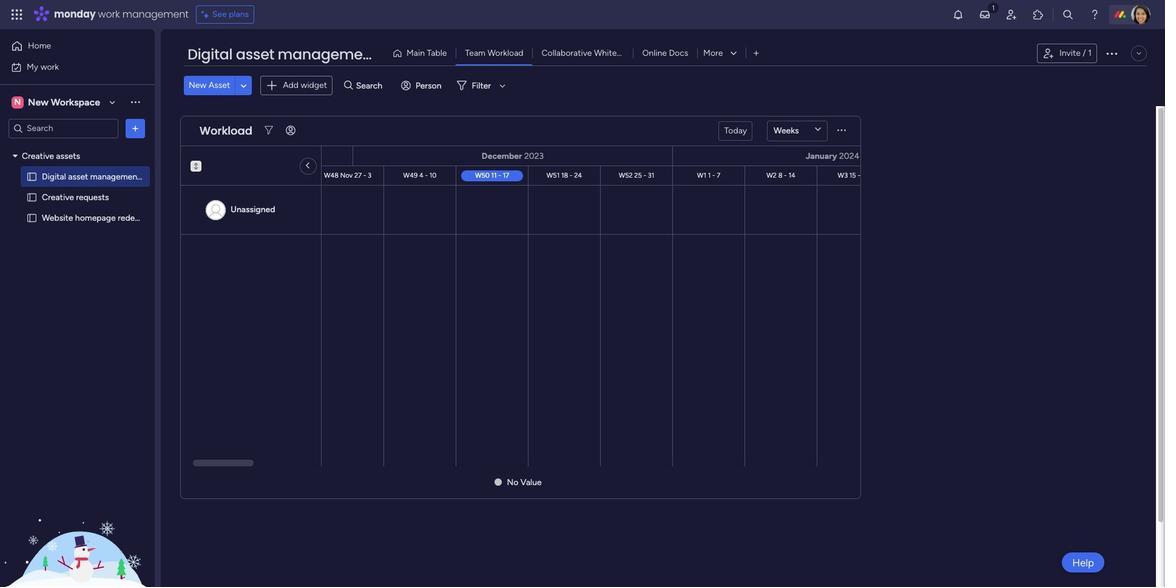 Task type: locate. For each thing, give the bounding box(es) containing it.
asset inside digital asset management (dam) field
[[236, 44, 274, 64]]

new inside button
[[189, 80, 206, 91]]

0 horizontal spatial work
[[40, 62, 59, 72]]

0 horizontal spatial (dam)
[[142, 171, 167, 182]]

2024
[[839, 150, 860, 161]]

new asset
[[189, 80, 230, 91]]

public board image down creative assets
[[26, 171, 38, 182]]

(dam) left table
[[380, 44, 426, 64]]

(dam)
[[380, 44, 426, 64], [142, 171, 167, 182]]

requests
[[76, 192, 109, 202]]

work inside button
[[40, 62, 59, 72]]

homepage
[[75, 213, 116, 223]]

workspace
[[51, 96, 100, 108]]

w1
[[697, 171, 706, 179]]

1 vertical spatial workload
[[200, 123, 252, 138]]

- for w50   11 - 17
[[498, 171, 501, 179]]

new
[[189, 80, 206, 91], [28, 96, 49, 108]]

0 horizontal spatial digital asset management (dam)
[[42, 171, 167, 182]]

1 vertical spatial digital asset management (dam)
[[42, 171, 167, 182]]

1 horizontal spatial digital
[[188, 44, 232, 64]]

help image
[[1089, 8, 1101, 21]]

w52   25 - 31
[[619, 171, 654, 179]]

collaborative whiteboard button
[[532, 44, 639, 63]]

Search field
[[353, 77, 389, 94]]

add widget
[[283, 80, 327, 90]]

1
[[1088, 48, 1092, 58], [708, 171, 711, 179]]

options image right /
[[1104, 46, 1119, 61]]

1 horizontal spatial work
[[98, 7, 120, 21]]

31
[[648, 171, 654, 179]]

3
[[368, 171, 371, 179]]

1 right w1
[[708, 171, 711, 179]]

list box
[[0, 143, 167, 392]]

digital
[[188, 44, 232, 64], [42, 171, 66, 182]]

1 inside button
[[1088, 48, 1092, 58]]

v2 collapse down image
[[191, 160, 201, 168]]

3 public board image from the top
[[26, 212, 38, 224]]

- left 31
[[644, 171, 646, 179]]

8 - from the left
[[784, 171, 787, 179]]

3 - from the left
[[425, 171, 428, 179]]

10
[[429, 171, 437, 179]]

0 horizontal spatial 1
[[708, 171, 711, 179]]

public board image
[[26, 171, 38, 182], [26, 191, 38, 203], [26, 212, 38, 224]]

new right n at the left top of page
[[28, 96, 49, 108]]

1 horizontal spatial (dam)
[[380, 44, 426, 64]]

asset
[[236, 44, 274, 64], [68, 171, 88, 182]]

Search in workspace field
[[25, 121, 101, 135]]

0 horizontal spatial new
[[28, 96, 49, 108]]

angle right image
[[307, 160, 309, 171]]

creative for creative assets
[[22, 151, 54, 161]]

1 horizontal spatial options image
[[1104, 46, 1119, 61]]

0 horizontal spatial asset
[[68, 171, 88, 182]]

apps image
[[1032, 8, 1044, 21]]

0 vertical spatial (dam)
[[380, 44, 426, 64]]

docs
[[669, 48, 688, 58]]

help button
[[1062, 553, 1104, 573]]

online
[[642, 48, 667, 58]]

(dam) inside field
[[380, 44, 426, 64]]

Digital asset management (DAM) field
[[184, 44, 426, 65]]

new workspace
[[28, 96, 100, 108]]

1 public board image from the top
[[26, 171, 38, 182]]

arrow down image
[[495, 78, 510, 93]]

digital inside field
[[188, 44, 232, 64]]

team workload
[[465, 48, 523, 58]]

1 vertical spatial work
[[40, 62, 59, 72]]

0 vertical spatial new
[[189, 80, 206, 91]]

asset up angle down image
[[236, 44, 274, 64]]

7 - from the left
[[712, 171, 715, 179]]

1 horizontal spatial 1
[[1088, 48, 1092, 58]]

- right 4 at the top left of the page
[[425, 171, 428, 179]]

public board image for digital asset management (dam)
[[26, 171, 38, 182]]

new asset button
[[184, 76, 235, 95]]

1 - from the left
[[210, 171, 213, 179]]

more button
[[697, 44, 746, 63]]

see
[[212, 9, 227, 19]]

1 right /
[[1088, 48, 1092, 58]]

1 horizontal spatial workload
[[488, 48, 523, 58]]

public board image left creative requests
[[26, 191, 38, 203]]

asset up creative requests
[[68, 171, 88, 182]]

1 horizontal spatial new
[[189, 80, 206, 91]]

option
[[0, 145, 155, 147]]

- right the 18
[[570, 171, 573, 179]]

1 vertical spatial options image
[[129, 122, 141, 134]]

- left 21
[[858, 171, 860, 179]]

9 - from the left
[[858, 171, 860, 179]]

-
[[210, 171, 213, 179], [363, 171, 366, 179], [425, 171, 428, 179], [498, 171, 501, 179], [570, 171, 573, 179], [644, 171, 646, 179], [712, 171, 715, 179], [784, 171, 787, 179], [858, 171, 860, 179]]

- left 7
[[712, 171, 715, 179]]

4 - from the left
[[498, 171, 501, 179]]

18
[[561, 171, 568, 179]]

expand board header image
[[1134, 49, 1144, 58]]

- right 8
[[784, 171, 787, 179]]

/
[[1083, 48, 1086, 58]]

1 vertical spatial 1
[[708, 171, 711, 179]]

public board image for website homepage redesign
[[26, 212, 38, 224]]

workspace selection element
[[12, 95, 102, 110]]

2 vertical spatial public board image
[[26, 212, 38, 224]]

0 vertical spatial 1
[[1088, 48, 1092, 58]]

creative right caret down image
[[22, 151, 54, 161]]

creative up website
[[42, 192, 74, 202]]

w48
[[324, 171, 339, 179]]

workspace image
[[12, 96, 24, 109]]

1 vertical spatial (dam)
[[142, 171, 167, 182]]

5 - from the left
[[570, 171, 573, 179]]

w50
[[475, 171, 490, 179]]

widget
[[301, 80, 327, 90]]

filter button
[[452, 76, 510, 95]]

- left the 3
[[363, 171, 366, 179]]

15
[[849, 171, 856, 179]]

- for w49   4 - 10
[[425, 171, 428, 179]]

work right monday
[[98, 7, 120, 21]]

invite members image
[[1006, 8, 1018, 21]]

1 vertical spatial management
[[278, 44, 377, 64]]

1 horizontal spatial digital asset management (dam)
[[188, 44, 426, 64]]

0 vertical spatial digital
[[188, 44, 232, 64]]

(dam) left the 'w46'
[[142, 171, 167, 182]]

new inside workspace selection element
[[28, 96, 49, 108]]

w52
[[619, 171, 633, 179]]

0 vertical spatial work
[[98, 7, 120, 21]]

january 2024
[[806, 150, 860, 161]]

- for w3   15 - 21
[[858, 171, 860, 179]]

- right the "11"
[[498, 171, 501, 179]]

1 vertical spatial new
[[28, 96, 49, 108]]

online docs button
[[633, 44, 697, 63]]

2 public board image from the top
[[26, 191, 38, 203]]

public board image left website
[[26, 212, 38, 224]]

1 vertical spatial creative
[[42, 192, 74, 202]]

v2 funnel image
[[265, 126, 273, 135]]

digital up new asset at the left top
[[188, 44, 232, 64]]

- for w2   8 - 14
[[784, 171, 787, 179]]

0 vertical spatial asset
[[236, 44, 274, 64]]

1 vertical spatial public board image
[[26, 191, 38, 203]]

whiteboard
[[594, 48, 639, 58]]

workload left v2 funnel image
[[200, 123, 252, 138]]

value
[[521, 477, 542, 488]]

6 - from the left
[[644, 171, 646, 179]]

assets
[[56, 151, 80, 161]]

help
[[1072, 557, 1094, 569]]

more dots image
[[837, 126, 846, 135]]

person
[[415, 81, 441, 91]]

unassigned
[[231, 204, 275, 215]]

creative requests
[[42, 192, 109, 202]]

- for w52   25 - 31
[[644, 171, 646, 179]]

creative assets
[[22, 151, 80, 161]]

workload inside button
[[488, 48, 523, 58]]

james peterson image
[[1131, 5, 1151, 24]]

- for w1   1 - 7
[[712, 171, 715, 179]]

0 vertical spatial digital asset management (dam)
[[188, 44, 426, 64]]

1 horizontal spatial asset
[[236, 44, 274, 64]]

digital down creative assets
[[42, 171, 66, 182]]

v2 collapse up image
[[191, 160, 201, 168]]

inbox image
[[979, 8, 991, 21]]

24
[[574, 171, 582, 179]]

- for w51   18 - 24
[[570, 171, 573, 179]]

options image
[[1104, 46, 1119, 61], [129, 122, 141, 134]]

0 horizontal spatial options image
[[129, 122, 141, 134]]

w51
[[547, 171, 560, 179]]

workload right team
[[488, 48, 523, 58]]

december
[[482, 150, 522, 161]]

digital asset management (dam) up add widget
[[188, 44, 426, 64]]

new left asset
[[189, 80, 206, 91]]

digital asset management (dam) up requests
[[42, 171, 167, 182]]

0 vertical spatial workload
[[488, 48, 523, 58]]

0 vertical spatial creative
[[22, 151, 54, 161]]

management
[[122, 7, 189, 21], [278, 44, 377, 64], [90, 171, 140, 182]]

w48   nov 27 - 3
[[324, 171, 371, 179]]

table
[[427, 48, 447, 58]]

- right 13
[[210, 171, 213, 179]]

0 horizontal spatial digital
[[42, 171, 66, 182]]

redesign
[[118, 213, 151, 223]]

work
[[98, 7, 120, 21], [40, 62, 59, 72]]

options image down workspace options image on the top left of the page
[[129, 122, 141, 134]]

0 vertical spatial public board image
[[26, 171, 38, 182]]

work right my
[[40, 62, 59, 72]]

no
[[507, 477, 518, 488]]



Task type: describe. For each thing, give the bounding box(es) containing it.
21
[[862, 171, 869, 179]]

my
[[27, 62, 38, 72]]

w3
[[838, 171, 848, 179]]

more
[[703, 48, 723, 58]]

lottie animation image
[[0, 465, 155, 587]]

13
[[202, 171, 208, 179]]

angle down image
[[241, 81, 247, 90]]

website
[[42, 213, 73, 223]]

w46   13 - 19
[[186, 171, 221, 179]]

work for my
[[40, 62, 59, 72]]

see plans
[[212, 9, 249, 19]]

w49   4 - 10
[[403, 171, 437, 179]]

collaborative
[[542, 48, 592, 58]]

1 vertical spatial digital
[[42, 171, 66, 182]]

select product image
[[11, 8, 23, 21]]

1 vertical spatial asset
[[68, 171, 88, 182]]

v2 search image
[[344, 79, 353, 93]]

filter
[[472, 81, 491, 91]]

invite / 1
[[1060, 48, 1092, 58]]

main table button
[[388, 44, 456, 63]]

collaborative whiteboard online docs
[[542, 48, 688, 58]]

workspace options image
[[129, 96, 141, 108]]

monday
[[54, 7, 96, 21]]

december 2023
[[482, 150, 544, 161]]

management inside field
[[278, 44, 377, 64]]

0 vertical spatial management
[[122, 7, 189, 21]]

add view image
[[754, 49, 759, 58]]

weeks
[[774, 125, 799, 136]]

my work
[[27, 62, 59, 72]]

4
[[419, 171, 423, 179]]

19
[[214, 171, 221, 179]]

november
[[167, 150, 208, 161]]

see plans button
[[196, 5, 254, 24]]

w2
[[767, 171, 777, 179]]

january
[[806, 150, 837, 161]]

7
[[717, 171, 720, 179]]

person button
[[396, 76, 449, 95]]

digital asset management (dam) inside digital asset management (dam) field
[[188, 44, 426, 64]]

work for monday
[[98, 7, 120, 21]]

w46
[[186, 171, 200, 179]]

2023
[[524, 150, 544, 161]]

0 horizontal spatial workload
[[200, 123, 252, 138]]

0 vertical spatial options image
[[1104, 46, 1119, 61]]

w2   8 - 14
[[767, 171, 795, 179]]

public board image for creative requests
[[26, 191, 38, 203]]

main
[[407, 48, 425, 58]]

plans
[[229, 9, 249, 19]]

asset
[[209, 80, 230, 91]]

invite
[[1060, 48, 1081, 58]]

search everything image
[[1062, 8, 1074, 21]]

list box containing creative assets
[[0, 143, 167, 392]]

new for new asset
[[189, 80, 206, 91]]

home button
[[7, 36, 130, 56]]

new for new workspace
[[28, 96, 49, 108]]

invite / 1 button
[[1037, 44, 1097, 63]]

(dam) inside list box
[[142, 171, 167, 182]]

14
[[789, 171, 795, 179]]

w3   15 - 21
[[838, 171, 869, 179]]

n
[[14, 97, 21, 107]]

creative for creative requests
[[42, 192, 74, 202]]

17
[[503, 171, 509, 179]]

no value
[[507, 477, 542, 488]]

25
[[634, 171, 642, 179]]

main table
[[407, 48, 447, 58]]

2 vertical spatial management
[[90, 171, 140, 182]]

team workload button
[[456, 44, 532, 63]]

2 - from the left
[[363, 171, 366, 179]]

add widget button
[[260, 76, 333, 95]]

today button
[[719, 121, 753, 140]]

11
[[491, 171, 497, 179]]

lottie animation element
[[0, 465, 155, 587]]

w51   18 - 24
[[547, 171, 582, 179]]

notifications image
[[952, 8, 964, 21]]

27
[[354, 171, 362, 179]]

my work button
[[7, 57, 130, 77]]

w50   11 - 17
[[475, 171, 509, 179]]

monday work management
[[54, 7, 189, 21]]

nov
[[340, 171, 353, 179]]

today
[[724, 125, 747, 136]]

- for w46   13 - 19
[[210, 171, 213, 179]]

w1   1 - 7
[[697, 171, 720, 179]]

website homepage redesign
[[42, 213, 151, 223]]

caret down image
[[13, 152, 18, 160]]

8
[[778, 171, 782, 179]]

team
[[465, 48, 485, 58]]

1 image
[[988, 1, 999, 14]]

add
[[283, 80, 299, 90]]

home
[[28, 41, 51, 51]]



Task type: vqa. For each thing, say whether or not it's contained in the screenshot.
monday work management
yes



